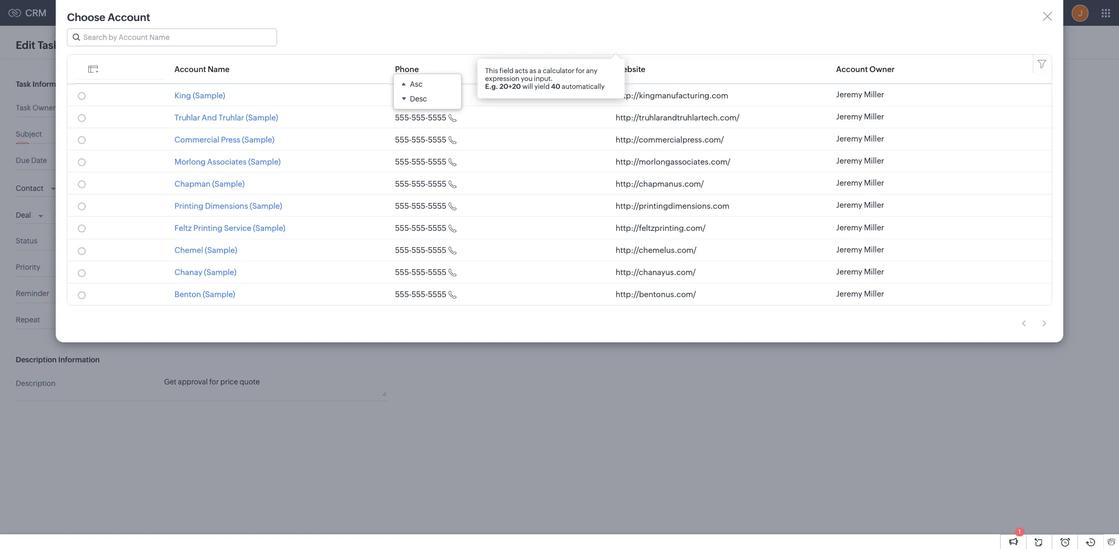 Task type: describe. For each thing, give the bounding box(es) containing it.
information for description information
[[58, 355, 100, 364]]

chanay (sample)
[[175, 268, 237, 277]]

5555 for http://morlongassociates.com/
[[428, 157, 447, 166]]

benton (sample) link
[[175, 290, 235, 299]]

5555 for http://bentonus.com/
[[428, 290, 447, 299]]

555-555-5555 for feltz printing service (sample)
[[395, 224, 447, 233]]

0 vertical spatial printing
[[175, 201, 204, 210]]

5555 for http://kingmanufacturing.com
[[428, 91, 447, 100]]

http://kingmanufacturing.com
[[616, 91, 729, 100]]

task information
[[16, 80, 74, 88]]

555-555-5555 for truhlar and truhlar (sample)
[[395, 113, 447, 122]]

desc
[[410, 94, 427, 103]]

morlong associates (sample)
[[175, 157, 281, 166]]

repeat
[[16, 315, 40, 324]]

contacts
[[134, 9, 165, 17]]

40
[[551, 83, 561, 90]]

chemel (sample)
[[175, 246, 237, 255]]

leads link
[[88, 0, 126, 26]]

commercial press (sample)
[[175, 135, 275, 144]]

0 horizontal spatial edit
[[16, 39, 35, 51]]

feltz
[[175, 224, 192, 233]]

page
[[79, 42, 96, 50]]

(sample) right associates in the top left of the page
[[248, 157, 281, 166]]

chapman
[[175, 179, 211, 188]]

miller for http://chanayus.com/
[[864, 267, 885, 276]]

(sample) up service
[[250, 201, 282, 210]]

jeremy miller for http://kingmanufacturing.com
[[837, 90, 885, 99]]

miller for http://printingdimensions.com
[[864, 201, 885, 210]]

(sample) down "chanay (sample)"
[[203, 290, 235, 299]]

dimensions
[[205, 201, 248, 210]]

2 vertical spatial name
[[467, 132, 487, 140]]

http://morlongassociates.com/
[[616, 157, 731, 166]]

5555 for http://feltzprinting.com/
[[428, 224, 447, 233]]

555-555-5555 for benton (sample)
[[395, 290, 447, 299]]

feltz printing service (sample) link
[[175, 224, 286, 233]]

0 vertical spatial name
[[208, 64, 230, 73]]

jeremy for http://chemelus.com/
[[837, 245, 863, 254]]

miller for http://commercialpress.com/
[[864, 134, 885, 143]]

service
[[224, 224, 251, 233]]

(sample) up commercial press (sample)
[[246, 113, 278, 122]]

jeremy miller for http://truhlarandtruhlartech.com/
[[837, 112, 885, 121]]

closing
[[443, 103, 469, 112]]

yield
[[535, 83, 550, 90]]

a
[[538, 67, 542, 75]]

chemel (sample) link
[[175, 246, 237, 255]]

(sample) up printing dimensions (sample)
[[212, 179, 245, 188]]

task for information
[[16, 80, 31, 88]]

automatically
[[562, 83, 605, 90]]

field
[[500, 67, 514, 75]]

chapman (sample)
[[175, 179, 245, 188]]

jeremy for http://kingmanufacturing.com
[[837, 90, 863, 99]]

amount
[[459, 45, 487, 54]]

morlong associates (sample) link
[[175, 157, 281, 166]]

printing dimensions (sample) link
[[175, 201, 282, 210]]

1 vertical spatial printing
[[194, 224, 222, 233]]

http://bentonus.com/
[[616, 290, 696, 299]]

http://chapmanus.com/
[[616, 179, 704, 188]]

(sample) down chemel (sample)
[[204, 268, 237, 277]]

jeremy miller for http://morlongassociates.com/
[[837, 156, 885, 165]]

task owner
[[16, 104, 56, 112]]

jeremy for http://printingdimensions.com
[[837, 201, 863, 210]]

chapman (sample) link
[[175, 179, 245, 188]]

555-555-5555 for king (sample)
[[395, 91, 447, 100]]

(sample) right service
[[253, 224, 286, 233]]

benton (sample)
[[175, 290, 235, 299]]

morlong
[[175, 157, 206, 166]]

20+20
[[500, 83, 521, 90]]

information for task information
[[32, 80, 74, 88]]

edit page layout link
[[64, 42, 121, 50]]

http://truhlarandtruhlartech.com/
[[616, 113, 740, 122]]

jeremy for http://chapmanus.com/
[[837, 179, 863, 187]]

printing dimensions (sample)
[[175, 201, 282, 210]]

profile element
[[1066, 0, 1095, 26]]

and
[[202, 113, 217, 122]]

calculator
[[543, 67, 575, 75]]

this
[[485, 67, 498, 75]]

description for description information
[[16, 355, 57, 364]]

mmm d, yyyy text field
[[164, 158, 353, 167]]

miller for http://kingmanufacturing.com
[[864, 90, 885, 99]]

1 vertical spatial account name
[[436, 132, 487, 140]]

home
[[59, 9, 80, 17]]

http://chemelus.com/
[[616, 246, 697, 255]]

king
[[175, 91, 191, 100]]

choose account
[[67, 11, 150, 23]]

0 vertical spatial task
[[38, 39, 59, 51]]

edit task edit page layout
[[16, 39, 121, 51]]

profile image
[[1072, 4, 1089, 21]]

commercial
[[175, 135, 219, 144]]

miller for http://bentonus.com/
[[864, 289, 885, 298]]

http://commercialpress.com/
[[616, 135, 724, 144]]



Task type: locate. For each thing, give the bounding box(es) containing it.
jeremy for http://chanayus.com/
[[837, 267, 863, 276]]

None submit
[[640, 211, 678, 228]]

miller for http://morlongassociates.com/
[[864, 156, 885, 165]]

555-555-5555
[[395, 91, 447, 100], [395, 113, 447, 122], [395, 135, 447, 144], [395, 157, 447, 166], [395, 179, 447, 188], [395, 201, 447, 210], [395, 224, 447, 233], [395, 246, 447, 255], [395, 268, 447, 277], [395, 290, 447, 299]]

10 555-555-5555 from the top
[[395, 290, 447, 299]]

9 555-555-5555 from the top
[[395, 268, 447, 277]]

deal
[[450, 74, 465, 83]]

task for owner
[[16, 104, 31, 112]]

contacts link
[[126, 0, 174, 26]]

truhlar
[[175, 113, 200, 122], [219, 113, 244, 122]]

5555
[[428, 91, 447, 100], [428, 113, 447, 122], [428, 135, 447, 144], [428, 157, 447, 166], [428, 179, 447, 188], [428, 201, 447, 210], [428, 224, 447, 233], [428, 246, 447, 255], [428, 268, 447, 277], [428, 290, 447, 299]]

None text field
[[164, 132, 387, 140]]

miller for http://chapmanus.com/
[[864, 179, 885, 187]]

status
[[16, 237, 37, 245]]

3 5555 from the top
[[428, 135, 447, 144]]

description for description
[[16, 379, 56, 388]]

name down closing date
[[467, 132, 487, 140]]

3 555-555-5555 from the top
[[395, 135, 447, 144]]

5555 for http://chanayus.com/
[[428, 268, 447, 277]]

5555 for http://truhlarandtruhlartech.com/
[[428, 113, 447, 122]]

crm link
[[8, 7, 47, 18]]

7 555-555-5555 from the top
[[395, 224, 447, 233]]

6 5555 from the top
[[428, 201, 447, 210]]

feltz printing service (sample)
[[175, 224, 286, 233]]

leads
[[97, 9, 117, 17]]

jeremy miller for http://printingdimensions.com
[[837, 201, 885, 210]]

555-555-5555 for commercial press (sample)
[[395, 135, 447, 144]]

0 vertical spatial account name
[[175, 64, 230, 73]]

http://chanayus.com/
[[616, 268, 696, 277]]

description information
[[16, 355, 100, 364]]

1 horizontal spatial owner
[[870, 64, 895, 73]]

acts
[[515, 67, 528, 75]]

2 5555 from the top
[[428, 113, 447, 122]]

name right deal
[[467, 74, 487, 83]]

http://feltzprinting.com/
[[616, 224, 706, 233]]

2 truhlar from the left
[[219, 113, 244, 122]]

None button
[[575, 36, 621, 53], [626, 36, 696, 53], [700, 36, 738, 53], [497, 211, 543, 228], [549, 211, 636, 228], [575, 36, 621, 53], [626, 36, 696, 53], [700, 36, 738, 53], [497, 211, 543, 228], [549, 211, 636, 228]]

http://printingdimensions.com
[[616, 201, 730, 210]]

this field acts as a calculator for any expression you input. e.g. 20+20 will yield 40 automatically
[[485, 67, 605, 90]]

555-555-5555 for morlong associates (sample)
[[395, 157, 447, 166]]

input.
[[534, 75, 553, 83]]

information
[[32, 80, 74, 88], [58, 355, 100, 364]]

jeremy for http://bentonus.com/
[[837, 289, 863, 298]]

as
[[530, 67, 537, 75]]

1 vertical spatial date
[[31, 156, 47, 165]]

miller for http://chemelus.com/
[[864, 245, 885, 254]]

0 vertical spatial owner
[[870, 64, 895, 73]]

jeremy miller for http://chanayus.com/
[[837, 267, 885, 276]]

0 vertical spatial description
[[16, 355, 57, 364]]

None text field
[[503, 46, 648, 54], [503, 75, 674, 83], [503, 133, 648, 141], [164, 185, 335, 194], [164, 212, 335, 221], [503, 46, 648, 54], [503, 75, 674, 83], [503, 133, 648, 141], [164, 185, 335, 194], [164, 212, 335, 221]]

chemel
[[175, 246, 203, 255]]

4 555-555-5555 from the top
[[395, 157, 447, 166]]

truhlar right and
[[219, 113, 244, 122]]

subject
[[16, 130, 42, 138]]

deal name
[[450, 74, 487, 83]]

layout
[[98, 42, 121, 50]]

2 555-555-5555 from the top
[[395, 113, 447, 122]]

for
[[576, 67, 585, 75]]

task up "subject"
[[16, 104, 31, 112]]

0 vertical spatial date
[[471, 103, 487, 112]]

description down repeat
[[16, 355, 57, 364]]

5555 for http://printingdimensions.com
[[428, 201, 447, 210]]

2 vertical spatial task
[[16, 104, 31, 112]]

marketplace element
[[1023, 0, 1045, 26]]

MMM d, yyyy
 text field
[[503, 104, 588, 112]]

task down crm in the top left of the page
[[38, 39, 59, 51]]

0 horizontal spatial owner
[[32, 104, 56, 112]]

2 description from the top
[[16, 379, 56, 388]]

6 555-555-5555 from the top
[[395, 201, 447, 210]]

reminder
[[16, 289, 49, 298]]

home link
[[51, 0, 88, 26]]

555-
[[395, 91, 412, 100], [412, 91, 428, 100], [395, 113, 412, 122], [412, 113, 428, 122], [395, 135, 412, 144], [412, 135, 428, 144], [395, 157, 412, 166], [412, 157, 428, 166], [395, 179, 412, 188], [412, 179, 428, 188], [395, 201, 412, 210], [412, 201, 428, 210], [395, 224, 412, 233], [412, 224, 428, 233], [395, 246, 412, 255], [412, 246, 428, 255], [395, 268, 412, 277], [412, 268, 428, 277], [395, 290, 412, 299], [412, 290, 428, 299]]

printing
[[175, 201, 204, 210], [194, 224, 222, 233]]

due
[[16, 156, 30, 165]]

name up king (sample)
[[208, 64, 230, 73]]

date right due
[[31, 156, 47, 165]]

1 vertical spatial information
[[58, 355, 100, 364]]

truhlar and truhlar (sample) link
[[175, 113, 278, 122]]

jeremy for http://morlongassociates.com/
[[837, 156, 863, 165]]

Search by Account Name text field
[[68, 29, 277, 46]]

date right closing
[[471, 103, 487, 112]]

navigation
[[1017, 316, 1053, 331]]

1 5555 from the top
[[428, 91, 447, 100]]

0 horizontal spatial truhlar
[[175, 113, 200, 122]]

edit inside edit task edit page layout
[[64, 42, 78, 50]]

1 description from the top
[[16, 355, 57, 364]]

closing date
[[443, 103, 487, 112]]

miller
[[864, 90, 885, 99], [190, 106, 209, 114], [864, 112, 885, 121], [864, 134, 885, 143], [864, 156, 885, 165], [864, 179, 885, 187], [864, 201, 885, 210], [864, 223, 885, 232], [864, 245, 885, 254], [864, 267, 885, 276], [864, 289, 885, 298]]

description
[[16, 355, 57, 364], [16, 379, 56, 388]]

commercial press (sample) link
[[175, 135, 275, 144]]

truhlar left and
[[175, 113, 200, 122]]

5555 for http://chapmanus.com/
[[428, 179, 447, 188]]

king (sample) link
[[175, 91, 225, 100]]

edit down crm link
[[16, 39, 35, 51]]

expression
[[485, 75, 520, 83]]

1 vertical spatial name
[[467, 74, 487, 83]]

printing down chapman
[[175, 201, 204, 210]]

(sample) up and
[[193, 91, 225, 100]]

owner for account owner
[[870, 64, 895, 73]]

jeremy miller for http://chemelus.com/
[[837, 245, 885, 254]]

choose
[[67, 11, 105, 23]]

jeremy for http://feltzprinting.com/
[[837, 223, 863, 232]]

any
[[586, 67, 598, 75]]

chanay (sample) link
[[175, 268, 237, 277]]

account owner
[[837, 64, 895, 73]]

you
[[521, 75, 533, 83]]

1 vertical spatial owner
[[32, 104, 56, 112]]

0 vertical spatial information
[[32, 80, 74, 88]]

jeremy miller for http://bentonus.com/
[[837, 289, 885, 298]]

date
[[471, 103, 487, 112], [31, 156, 47, 165]]

king (sample)
[[175, 91, 225, 100]]

1 truhlar from the left
[[175, 113, 200, 122]]

5555 for http://commercialpress.com/
[[428, 135, 447, 144]]

owner for task owner
[[32, 104, 56, 112]]

miller for http://feltzprinting.com/
[[864, 223, 885, 232]]

account name down closing date
[[436, 132, 487, 140]]

jeremy miller for http://chapmanus.com/
[[837, 179, 885, 187]]

date for closing date
[[471, 103, 487, 112]]

1 vertical spatial task
[[16, 80, 31, 88]]

task
[[38, 39, 59, 51], [16, 80, 31, 88], [16, 104, 31, 112]]

truhlar and truhlar (sample)
[[175, 113, 278, 122]]

jeremy miller for http://commercialpress.com/
[[837, 134, 885, 143]]

edit left page
[[64, 42, 78, 50]]

account name up king (sample)
[[175, 64, 230, 73]]

priority
[[16, 263, 40, 271]]

5 555-555-5555 from the top
[[395, 179, 447, 188]]

jeremy for http://commercialpress.com/
[[837, 134, 863, 143]]

e.g.
[[485, 83, 498, 90]]

(sample) up mmm d, yyyy text box
[[242, 135, 275, 144]]

1 vertical spatial description
[[16, 379, 56, 388]]

jeremy
[[837, 90, 863, 99], [164, 106, 189, 114], [837, 112, 863, 121], [837, 134, 863, 143], [837, 156, 863, 165], [837, 179, 863, 187], [837, 201, 863, 210], [837, 223, 863, 232], [837, 245, 863, 254], [837, 267, 863, 276], [837, 289, 863, 298]]

jeremy miller
[[837, 90, 885, 99], [164, 106, 209, 114], [837, 112, 885, 121], [837, 134, 885, 143], [837, 156, 885, 165], [837, 179, 885, 187], [837, 201, 885, 210], [837, 223, 885, 232], [837, 245, 885, 254], [837, 267, 885, 276], [837, 289, 885, 298]]

jeremy for http://truhlarandtruhlartech.com/
[[837, 112, 863, 121]]

jeremy miller for http://feltzprinting.com/
[[837, 223, 885, 232]]

phone
[[395, 64, 419, 73]]

crm
[[25, 7, 47, 18]]

8 555-555-5555 from the top
[[395, 246, 447, 255]]

9 5555 from the top
[[428, 268, 447, 277]]

Get approval for price quote text field
[[164, 377, 387, 397]]

7 5555 from the top
[[428, 224, 447, 233]]

will
[[523, 83, 533, 90]]

5 5555 from the top
[[428, 179, 447, 188]]

10 5555 from the top
[[428, 290, 447, 299]]

555-555-5555 for chapman (sample)
[[395, 179, 447, 188]]

1 horizontal spatial date
[[471, 103, 487, 112]]

1 horizontal spatial truhlar
[[219, 113, 244, 122]]

5555 for http://chemelus.com/
[[428, 246, 447, 255]]

0 horizontal spatial account name
[[175, 64, 230, 73]]

website
[[616, 64, 646, 73]]

1 horizontal spatial account name
[[436, 132, 487, 140]]

(sample)
[[193, 91, 225, 100], [246, 113, 278, 122], [242, 135, 275, 144], [248, 157, 281, 166], [212, 179, 245, 188], [250, 201, 282, 210], [253, 224, 286, 233], [205, 246, 237, 255], [204, 268, 237, 277], [203, 290, 235, 299]]

task up task owner
[[16, 80, 31, 88]]

555-555-5555 for chanay (sample)
[[395, 268, 447, 277]]

8 5555 from the top
[[428, 246, 447, 255]]

asc
[[410, 80, 423, 88]]

1 555-555-5555 from the top
[[395, 91, 447, 100]]

press
[[221, 135, 240, 144]]

associates
[[207, 157, 247, 166]]

name
[[208, 64, 230, 73], [467, 74, 487, 83], [467, 132, 487, 140]]

printing up chemel (sample) link
[[194, 224, 222, 233]]

benton
[[175, 290, 201, 299]]

555-555-5555 for printing dimensions (sample)
[[395, 201, 447, 210]]

miller for http://truhlarandtruhlartech.com/
[[864, 112, 885, 121]]

0 horizontal spatial date
[[31, 156, 47, 165]]

edit
[[16, 39, 35, 51], [64, 42, 78, 50]]

description down description information
[[16, 379, 56, 388]]

(sample) down 'feltz printing service (sample)' link
[[205, 246, 237, 255]]

due date
[[16, 156, 47, 165]]

date for due date
[[31, 156, 47, 165]]

1 horizontal spatial edit
[[64, 42, 78, 50]]

4 5555 from the top
[[428, 157, 447, 166]]

555-555-5555 for chemel (sample)
[[395, 246, 447, 255]]

chanay
[[175, 268, 202, 277]]



Task type: vqa. For each thing, say whether or not it's contained in the screenshot.
Email Reports link on the bottom left of the page
no



